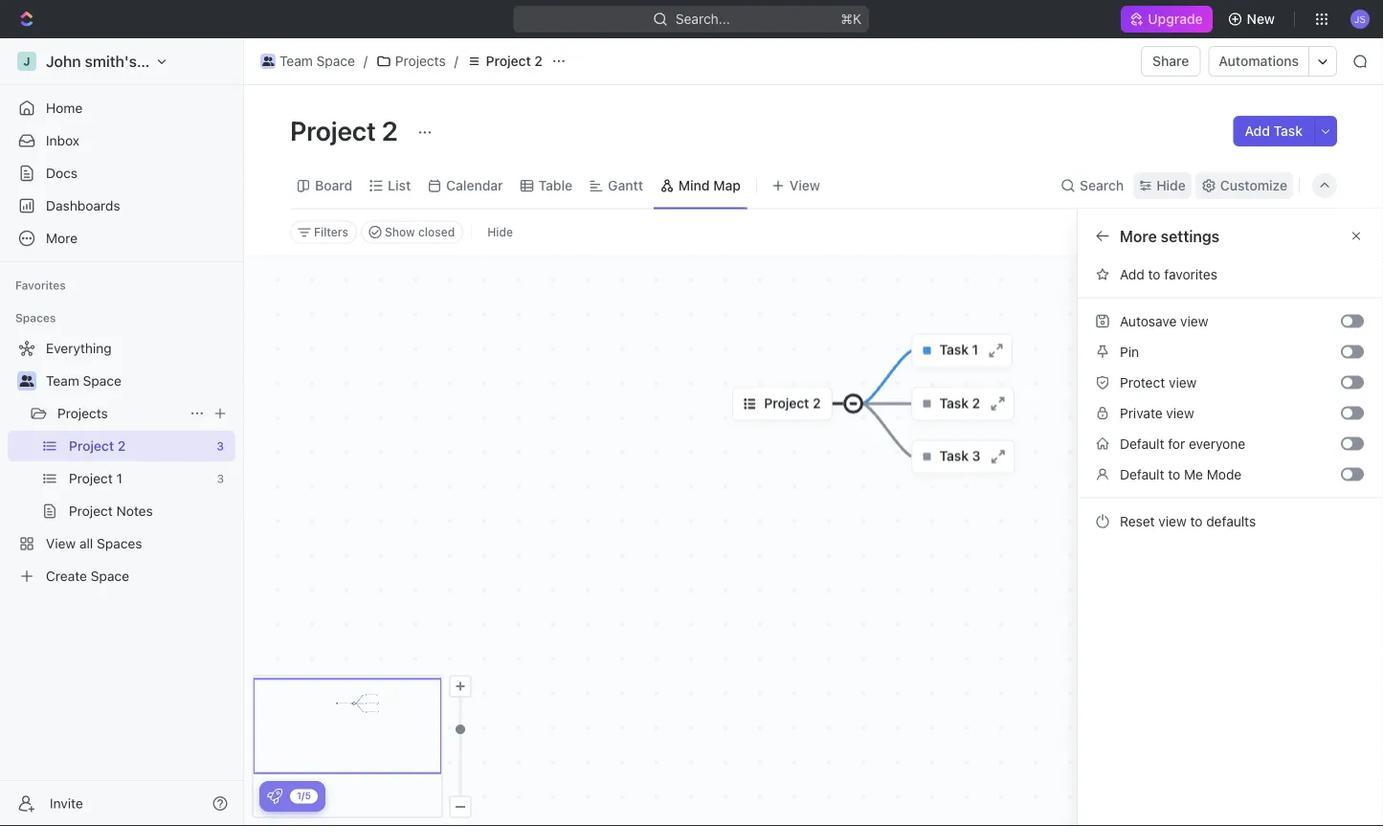 Task type: vqa. For each thing, say whether or not it's contained in the screenshot.
left '/'
yes



Task type: locate. For each thing, give the bounding box(es) containing it.
view
[[790, 178, 821, 193], [46, 536, 76, 552]]

search button
[[1055, 172, 1130, 199]]

2 horizontal spatial mind
[[1178, 227, 1214, 245]]

0 vertical spatial user group image
[[262, 57, 274, 66]]

project for bottommost project 2 link
[[69, 438, 114, 454]]

create space
[[46, 568, 129, 584]]

add up autosave
[[1121, 266, 1145, 282]]

2 horizontal spatial 2
[[535, 53, 543, 69]]

show closed button
[[361, 221, 464, 244]]

docs link
[[8, 158, 236, 189]]

closed
[[418, 226, 455, 239]]

map left view button
[[714, 178, 741, 193]]

0 vertical spatial map
[[714, 178, 741, 193]]

2 more settings from the top
[[1121, 305, 1205, 320]]

to left defaults
[[1191, 513, 1203, 529]]

1 vertical spatial team space
[[46, 373, 122, 389]]

mind map down customize mind map
[[1121, 266, 1182, 282]]

team space inside tree
[[46, 373, 122, 389]]

1 horizontal spatial add
[[1246, 123, 1271, 139]]

view down the delete view
[[1159, 513, 1187, 529]]

0 vertical spatial team
[[280, 53, 313, 69]]

add left task
[[1246, 123, 1271, 139]]

2 vertical spatial space
[[91, 568, 129, 584]]

view for view
[[790, 178, 821, 193]]

0 horizontal spatial view
[[46, 536, 76, 552]]

0 vertical spatial spaces
[[15, 311, 56, 325]]

0 vertical spatial view
[[1181, 313, 1209, 329]]

more inside button
[[1121, 305, 1152, 320]]

to for default
[[1169, 466, 1181, 482]]

project for the "project notes" link
[[69, 503, 113, 519]]

2 horizontal spatial to
[[1191, 513, 1203, 529]]

1 vertical spatial add
[[1121, 266, 1145, 282]]

map up add to favorites button
[[1218, 227, 1249, 245]]

1 horizontal spatial projects
[[395, 53, 446, 69]]

more settings up add to favorites
[[1121, 227, 1220, 245]]

invite
[[50, 796, 83, 812]]

add
[[1246, 123, 1271, 139], [1121, 266, 1145, 282]]

0 vertical spatial add
[[1246, 123, 1271, 139]]

0 vertical spatial project 2
[[486, 53, 543, 69]]

0 vertical spatial more settings
[[1121, 227, 1220, 245]]

more up the 'pin' on the top right of page
[[1121, 305, 1152, 320]]

1 / from the left
[[364, 53, 368, 69]]

spaces
[[15, 311, 56, 325], [97, 536, 142, 552]]

spaces down the 'favorites' button
[[15, 311, 56, 325]]

1 horizontal spatial projects link
[[371, 50, 451, 73]]

3
[[217, 440, 224, 453], [217, 472, 224, 486]]

to inside add to favorites button
[[1149, 266, 1161, 282]]

1 horizontal spatial map
[[1155, 266, 1182, 282]]

project 2 link
[[462, 50, 548, 73], [69, 431, 209, 462]]

hide down the "calendar"
[[488, 226, 513, 239]]

js
[[1355, 13, 1367, 24]]

pin button
[[1090, 337, 1342, 367]]

1 vertical spatial 3
[[217, 472, 224, 486]]

map
[[714, 178, 741, 193], [1218, 227, 1249, 245], [1155, 266, 1182, 282]]

workspace
[[141, 52, 220, 70]]

0 horizontal spatial project 2 link
[[69, 431, 209, 462]]

customize
[[1221, 178, 1288, 193], [1098, 227, 1175, 245]]

list link
[[384, 172, 411, 199]]

2 inside tree
[[118, 438, 126, 454]]

add inside add to favorites button
[[1121, 266, 1145, 282]]

view for view all spaces
[[46, 536, 76, 552]]

1 vertical spatial mind map
[[1121, 266, 1182, 282]]

0 vertical spatial hide
[[1157, 178, 1186, 193]]

0 horizontal spatial to
[[1149, 266, 1161, 282]]

1 vertical spatial spaces
[[97, 536, 142, 552]]

0 horizontal spatial projects link
[[57, 398, 182, 429]]

docs
[[46, 165, 78, 181]]

project 1 link
[[69, 464, 209, 494]]

inbox link
[[8, 125, 236, 156]]

0 horizontal spatial team space
[[46, 373, 122, 389]]

1 vertical spatial map
[[1218, 227, 1249, 245]]

hide up customize mind map
[[1157, 178, 1186, 193]]

0 vertical spatial projects
[[395, 53, 446, 69]]

more down dashboards
[[46, 230, 78, 246]]

1 vertical spatial user group image
[[20, 375, 34, 387]]

to left me at the right of page
[[1169, 466, 1181, 482]]

0 vertical spatial 3
[[217, 440, 224, 453]]

user group image inside the team space link
[[262, 57, 274, 66]]

copy link
[[1121, 429, 1178, 445]]

project
[[486, 53, 531, 69], [290, 114, 376, 146], [69, 438, 114, 454], [69, 471, 113, 487], [69, 503, 113, 519]]

customize mind map
[[1098, 227, 1249, 245]]

sidebar navigation
[[0, 38, 248, 827]]

projects link
[[371, 50, 451, 73], [57, 398, 182, 429]]

1 horizontal spatial project 2 link
[[462, 50, 548, 73]]

more
[[1121, 227, 1158, 245], [46, 230, 78, 246], [1121, 305, 1152, 320]]

more settings
[[1121, 227, 1220, 245], [1121, 305, 1205, 320]]

1 horizontal spatial to
[[1169, 466, 1181, 482]]

sharing & permissions button
[[1090, 453, 1372, 483]]

0 horizontal spatial mind
[[679, 178, 710, 193]]

user group image inside tree
[[20, 375, 34, 387]]

1 horizontal spatial mind
[[1121, 266, 1151, 282]]

create
[[46, 568, 87, 584]]

share button
[[1142, 46, 1201, 77]]

3 for 1
[[217, 472, 224, 486]]

0 vertical spatial to
[[1149, 266, 1161, 282]]

mind up autosave
[[1121, 266, 1151, 282]]

autosave view button
[[1090, 306, 1342, 337]]

to
[[1149, 266, 1161, 282], [1169, 466, 1181, 482], [1191, 513, 1203, 529]]

team inside tree
[[46, 373, 79, 389]]

copy link button
[[1090, 422, 1372, 453]]

view inside button
[[1181, 313, 1209, 329]]

0 horizontal spatial project 2
[[69, 438, 126, 454]]

mind map inside 'link'
[[679, 178, 741, 193]]

1 vertical spatial 2
[[382, 114, 398, 146]]

0 horizontal spatial map
[[714, 178, 741, 193]]

0 horizontal spatial hide
[[488, 226, 513, 239]]

default
[[1121, 466, 1165, 482]]

mind map
[[679, 178, 741, 193], [1121, 266, 1182, 282]]

3 for 2
[[217, 440, 224, 453]]

more inside 'dropdown button'
[[46, 230, 78, 246]]

map down customize mind map
[[1155, 266, 1182, 282]]

1 vertical spatial view
[[1164, 490, 1192, 506]]

more button
[[8, 223, 236, 254]]

0 vertical spatial team space link
[[256, 50, 360, 73]]

to left favorites
[[1149, 266, 1161, 282]]

space
[[317, 53, 355, 69], [83, 373, 122, 389], [91, 568, 129, 584]]

new
[[1248, 11, 1276, 27]]

user group image
[[262, 57, 274, 66], [20, 375, 34, 387]]

map inside 'link'
[[714, 178, 741, 193]]

None range field
[[449, 698, 472, 796]]

0 horizontal spatial customize
[[1098, 227, 1175, 245]]

0 horizontal spatial mind map
[[679, 178, 741, 193]]

hide inside dropdown button
[[1157, 178, 1186, 193]]

1 horizontal spatial team space
[[280, 53, 355, 69]]

view down default to me mode
[[1164, 490, 1192, 506]]

more settings down add to favorites
[[1121, 305, 1205, 320]]

1 horizontal spatial spaces
[[97, 536, 142, 552]]

0 vertical spatial mind
[[679, 178, 710, 193]]

project for project 1 link in the bottom of the page
[[69, 471, 113, 487]]

1 horizontal spatial hide
[[1157, 178, 1186, 193]]

add inside the add task button
[[1246, 123, 1271, 139]]

2 vertical spatial to
[[1191, 513, 1203, 529]]

mind inside 'mind map' 'link'
[[679, 178, 710, 193]]

1 vertical spatial more settings
[[1121, 305, 1205, 320]]

calendar link
[[443, 172, 503, 199]]

settings down favorites
[[1156, 305, 1205, 320]]

1 vertical spatial projects
[[57, 406, 108, 421]]

customize button
[[1196, 172, 1294, 199]]

1 vertical spatial to
[[1169, 466, 1181, 482]]

1 horizontal spatial project 2
[[290, 114, 404, 146]]

view all spaces link
[[8, 529, 232, 559]]

1 horizontal spatial user group image
[[262, 57, 274, 66]]

2 vertical spatial view
[[1159, 513, 1187, 529]]

customize for customize mind map
[[1098, 227, 1175, 245]]

1 horizontal spatial view
[[790, 178, 821, 193]]

0 horizontal spatial spaces
[[15, 311, 56, 325]]

view
[[1181, 313, 1209, 329], [1164, 490, 1192, 506], [1159, 513, 1187, 529]]

1/5
[[297, 791, 311, 802]]

board link
[[311, 172, 353, 199]]

delete view
[[1121, 490, 1192, 506]]

1 horizontal spatial team
[[280, 53, 313, 69]]

0 horizontal spatial team space link
[[46, 366, 232, 397]]

team space
[[280, 53, 355, 69], [46, 373, 122, 389]]

gantt
[[608, 178, 644, 193]]

tree containing everything
[[8, 333, 236, 592]]

task
[[1274, 123, 1303, 139]]

1 vertical spatial view
[[46, 536, 76, 552]]

0 horizontal spatial /
[[364, 53, 368, 69]]

0 vertical spatial customize
[[1221, 178, 1288, 193]]

view inside button
[[790, 178, 821, 193]]

0 vertical spatial mind map
[[679, 178, 741, 193]]

2 3 from the top
[[217, 472, 224, 486]]

0 vertical spatial projects link
[[371, 50, 451, 73]]

spaces up 'create space' link
[[97, 536, 142, 552]]

hide inside button
[[488, 226, 513, 239]]

home
[[46, 100, 83, 116]]

1 horizontal spatial /
[[455, 53, 458, 69]]

1 vertical spatial projects link
[[57, 398, 182, 429]]

mind right gantt
[[679, 178, 710, 193]]

add to favorites
[[1121, 266, 1218, 282]]

1 vertical spatial customize
[[1098, 227, 1175, 245]]

team
[[280, 53, 313, 69], [46, 373, 79, 389]]

add for add to favorites
[[1121, 266, 1145, 282]]

onboarding checklist button element
[[267, 789, 283, 804]]

0 vertical spatial 2
[[535, 53, 543, 69]]

settings up favorites
[[1161, 227, 1220, 245]]

1 3 from the top
[[217, 440, 224, 453]]

customize inside customize button
[[1221, 178, 1288, 193]]

0 horizontal spatial 2
[[118, 438, 126, 454]]

project 2
[[486, 53, 543, 69], [290, 114, 404, 146], [69, 438, 126, 454]]

projects
[[395, 53, 446, 69], [57, 406, 108, 421]]

0 horizontal spatial team
[[46, 373, 79, 389]]

automations
[[1220, 53, 1300, 69]]

john smith's workspace, , element
[[17, 52, 36, 71]]

0 horizontal spatial user group image
[[20, 375, 34, 387]]

upgrade link
[[1122, 6, 1213, 33]]

upgrade
[[1149, 11, 1204, 27]]

mind map right gantt
[[679, 178, 741, 193]]

0 vertical spatial view
[[790, 178, 821, 193]]

more up add to favorites
[[1121, 227, 1158, 245]]

customize up add to favorites
[[1098, 227, 1175, 245]]

mind up favorites
[[1178, 227, 1214, 245]]

2 vertical spatial project 2
[[69, 438, 126, 454]]

1 vertical spatial team
[[46, 373, 79, 389]]

2 vertical spatial 2
[[118, 438, 126, 454]]

1 horizontal spatial customize
[[1221, 178, 1288, 193]]

1 vertical spatial hide
[[488, 226, 513, 239]]

view inside tree
[[46, 536, 76, 552]]

add to favorites button
[[1090, 259, 1372, 290]]

1 vertical spatial settings
[[1156, 305, 1205, 320]]

0 horizontal spatial add
[[1121, 266, 1145, 282]]

view inside button
[[1164, 490, 1192, 506]]

0 horizontal spatial projects
[[57, 406, 108, 421]]

view up pin button
[[1181, 313, 1209, 329]]

to inside default to me mode button
[[1169, 466, 1181, 482]]

view inside button
[[1159, 513, 1187, 529]]

tree
[[8, 333, 236, 592]]

project notes link
[[69, 496, 232, 527]]

filters
[[314, 226, 349, 239]]

1 more settings from the top
[[1121, 227, 1220, 245]]

customize up search tasks... text field
[[1221, 178, 1288, 193]]



Task type: describe. For each thing, give the bounding box(es) containing it.
pin
[[1121, 344, 1140, 360]]

view button
[[765, 163, 827, 208]]

project notes
[[69, 503, 153, 519]]

1 vertical spatial project 2
[[290, 114, 404, 146]]

new button
[[1221, 4, 1287, 34]]

link
[[1156, 429, 1178, 445]]

delete view button
[[1090, 483, 1372, 514]]

0 vertical spatial project 2 link
[[462, 50, 548, 73]]

hide button
[[480, 221, 521, 244]]

⌘k
[[841, 11, 862, 27]]

automations button
[[1210, 47, 1309, 76]]

to for add
[[1149, 266, 1161, 282]]

dashboards link
[[8, 191, 236, 221]]

js button
[[1346, 4, 1376, 34]]

1 horizontal spatial mind map
[[1121, 266, 1182, 282]]

inbox
[[46, 133, 80, 148]]

view for reset
[[1159, 513, 1187, 529]]

search
[[1080, 178, 1125, 193]]

default to me mode
[[1121, 466, 1242, 482]]

search...
[[676, 11, 731, 27]]

0 vertical spatial space
[[317, 53, 355, 69]]

reset view to defaults button
[[1090, 506, 1372, 537]]

1
[[116, 471, 122, 487]]

1 vertical spatial mind
[[1178, 227, 1214, 245]]

reset view to defaults
[[1121, 513, 1257, 529]]

add task
[[1246, 123, 1303, 139]]

all
[[79, 536, 93, 552]]

project 1
[[69, 471, 122, 487]]

j
[[23, 55, 30, 68]]

spaces inside view all spaces link
[[97, 536, 142, 552]]

autosave view
[[1121, 313, 1209, 329]]

settings inside button
[[1156, 305, 1205, 320]]

view button
[[765, 172, 827, 199]]

sharing & permissions
[[1121, 460, 1259, 475]]

tree inside sidebar navigation
[[8, 333, 236, 592]]

onboarding checklist button image
[[267, 789, 283, 804]]

copy
[[1121, 429, 1153, 445]]

add for add task
[[1246, 123, 1271, 139]]

project 2 inside tree
[[69, 438, 126, 454]]

1 vertical spatial team space link
[[46, 366, 232, 397]]

0 vertical spatial settings
[[1161, 227, 1220, 245]]

to inside reset view to defaults button
[[1191, 513, 1203, 529]]

1 horizontal spatial team space link
[[256, 50, 360, 73]]

view for autosave
[[1181, 313, 1209, 329]]

show closed
[[385, 226, 455, 239]]

favorites
[[1165, 266, 1218, 282]]

projects inside tree
[[57, 406, 108, 421]]

Search tasks... text field
[[1145, 218, 1337, 247]]

add task button
[[1234, 116, 1315, 147]]

2 horizontal spatial map
[[1218, 227, 1249, 245]]

reset
[[1121, 513, 1156, 529]]

share
[[1153, 53, 1190, 69]]

show
[[385, 226, 415, 239]]

table link
[[535, 172, 573, 199]]

sharing
[[1121, 460, 1168, 475]]

home link
[[8, 93, 236, 124]]

favorites
[[15, 279, 66, 292]]

1 vertical spatial space
[[83, 373, 122, 389]]

1 vertical spatial project 2 link
[[69, 431, 209, 462]]

default to me mode button
[[1090, 459, 1342, 490]]

create space link
[[8, 561, 232, 592]]

board
[[315, 178, 353, 193]]

more settings button
[[1090, 297, 1372, 328]]

everything
[[46, 340, 112, 356]]

table
[[539, 178, 573, 193]]

autosave
[[1121, 313, 1177, 329]]

defaults
[[1207, 513, 1257, 529]]

hide button
[[1134, 172, 1192, 199]]

list
[[388, 178, 411, 193]]

more settings inside the more settings button
[[1121, 305, 1205, 320]]

calendar
[[446, 178, 503, 193]]

view all spaces
[[46, 536, 142, 552]]

filters button
[[290, 221, 357, 244]]

2 vertical spatial map
[[1155, 266, 1182, 282]]

everything link
[[8, 333, 232, 364]]

john
[[46, 52, 81, 70]]

delete
[[1121, 490, 1161, 506]]

view for delete
[[1164, 490, 1192, 506]]

smith's
[[85, 52, 137, 70]]

notes
[[116, 503, 153, 519]]

1 horizontal spatial 2
[[382, 114, 398, 146]]

favorites button
[[8, 274, 74, 297]]

mind map link
[[675, 172, 741, 199]]

dashboards
[[46, 198, 120, 214]]

2 / from the left
[[455, 53, 458, 69]]

&
[[1171, 460, 1181, 475]]

john smith's workspace
[[46, 52, 220, 70]]

customize for customize
[[1221, 178, 1288, 193]]

0 vertical spatial team space
[[280, 53, 355, 69]]

2 vertical spatial mind
[[1121, 266, 1151, 282]]

me
[[1185, 466, 1204, 482]]

permissions
[[1184, 460, 1259, 475]]

mode
[[1207, 466, 1242, 482]]

2 horizontal spatial project 2
[[486, 53, 543, 69]]



